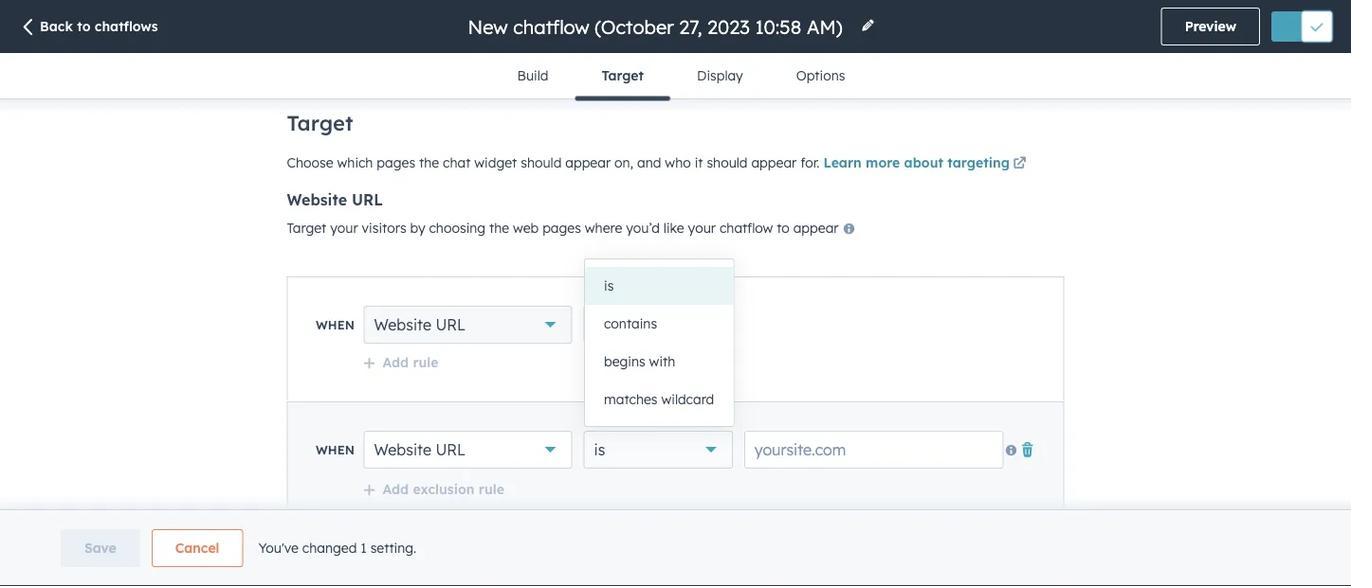 Task type: describe. For each thing, give the bounding box(es) containing it.
options
[[796, 67, 845, 84]]

choose which pages the chat widget should appear on, and who it should appear for.
[[287, 154, 823, 171]]

2 vertical spatial target
[[287, 220, 326, 237]]

chatflows
[[95, 18, 158, 35]]

1 horizontal spatial the
[[489, 220, 509, 237]]

appear left for.
[[751, 154, 797, 171]]

learn more about targeting link
[[823, 153, 1030, 175]]

build button
[[491, 53, 575, 99]]

list box containing is
[[585, 260, 733, 427]]

0 vertical spatial url
[[352, 191, 383, 210]]

show
[[637, 269, 676, 284]]

1 your from the left
[[330, 220, 358, 237]]

contains
[[604, 316, 657, 332]]

visitors
[[362, 220, 406, 237]]

website url button for is
[[364, 431, 572, 469]]

pages for all
[[630, 316, 674, 335]]

you've
[[258, 540, 299, 557]]

0 vertical spatial the
[[419, 154, 439, 171]]

setting.
[[370, 540, 417, 557]]

1 vertical spatial to
[[777, 220, 790, 237]]

target button
[[575, 53, 670, 101]]

matches wildcard
[[604, 392, 714, 408]]

hide
[[640, 394, 673, 410]]

choosing
[[429, 220, 486, 237]]

target your visitors by choosing the web pages where you'd like your chatflow to appear
[[287, 220, 842, 237]]

back to chatflows button
[[19, 17, 158, 38]]

matches
[[604, 392, 658, 408]]

add rule button
[[363, 354, 438, 371]]

display
[[697, 67, 743, 84]]

about
[[904, 154, 943, 171]]

targeting
[[947, 154, 1010, 171]]

website url for is
[[374, 441, 466, 460]]

display button
[[670, 53, 770, 99]]

rule inside add exclusion rule button
[[479, 481, 504, 498]]

1 vertical spatial target
[[287, 110, 353, 136]]

2 your from the left
[[688, 220, 716, 237]]

begins
[[604, 354, 645, 370]]

build
[[517, 67, 548, 84]]

contains button
[[585, 305, 733, 343]]

when for is
[[316, 443, 355, 458]]

appear down for.
[[793, 220, 839, 237]]

rule inside add rule button
[[413, 354, 438, 371]]

preview button
[[1161, 8, 1260, 46]]

is button
[[585, 267, 733, 305]]

add exclusion rule
[[383, 481, 504, 498]]

wildcard
[[661, 392, 714, 408]]

changed
[[302, 540, 357, 557]]

learn more about targeting
[[823, 154, 1010, 171]]

when for is all pages
[[316, 318, 355, 333]]

back
[[40, 18, 73, 35]]

website url button for is all pages
[[364, 306, 572, 344]]

website for is all pages
[[374, 316, 431, 335]]

link opens in a new window image
[[1013, 153, 1026, 175]]

with
[[649, 354, 675, 370]]

is all pages button
[[584, 306, 733, 344]]

all
[[610, 316, 626, 335]]

add rule
[[383, 354, 438, 371]]

2 vertical spatial is
[[594, 441, 605, 460]]

web
[[513, 220, 539, 237]]

where
[[585, 220, 622, 237]]



Task type: locate. For each thing, give the bounding box(es) containing it.
matches wildcard button
[[585, 381, 733, 419]]

1 add from the top
[[383, 354, 409, 371]]

1 vertical spatial the
[[489, 220, 509, 237]]

you'd
[[626, 220, 660, 237]]

target up 'choose'
[[287, 110, 353, 136]]

preview
[[1185, 18, 1236, 35]]

website url for is all pages
[[374, 316, 466, 335]]

0 vertical spatial target
[[602, 67, 644, 84]]

1 vertical spatial website
[[374, 316, 431, 335]]

target inside button
[[602, 67, 644, 84]]

your right 'like'
[[688, 220, 716, 237]]

on,
[[614, 154, 633, 171]]

pages for which
[[377, 154, 415, 171]]

widget
[[474, 154, 517, 171]]

add inside add exclusion rule button
[[383, 481, 409, 498]]

by
[[410, 220, 425, 237]]

the left the web
[[489, 220, 509, 237]]

website up add exclusion rule button
[[374, 441, 431, 460]]

is inside button
[[604, 278, 614, 294]]

website for is
[[374, 441, 431, 460]]

to right back
[[77, 18, 91, 35]]

1 vertical spatial url
[[436, 316, 466, 335]]

to inside button
[[77, 18, 91, 35]]

1 horizontal spatial your
[[688, 220, 716, 237]]

1 should from the left
[[521, 154, 562, 171]]

chatflow
[[720, 220, 773, 237]]

to right chatflow on the top right
[[777, 220, 790, 237]]

0 horizontal spatial should
[[521, 154, 562, 171]]

should
[[521, 154, 562, 171], [707, 154, 748, 171]]

2 website url button from the top
[[364, 431, 572, 469]]

url for is all pages
[[436, 316, 466, 335]]

1 vertical spatial chat
[[677, 394, 711, 410]]

like
[[664, 220, 684, 237]]

0 horizontal spatial to
[[77, 18, 91, 35]]

2 vertical spatial pages
[[630, 316, 674, 335]]

target up on,
[[602, 67, 644, 84]]

exclusion
[[413, 481, 475, 498]]

pages
[[377, 154, 415, 171], [542, 220, 581, 237], [630, 316, 674, 335]]

when
[[316, 318, 355, 333], [316, 443, 355, 458]]

should right it
[[707, 154, 748, 171]]

1 vertical spatial website url button
[[364, 431, 572, 469]]

0 vertical spatial website url button
[[364, 306, 572, 344]]

more
[[866, 154, 900, 171]]

choose
[[287, 154, 333, 171]]

website up add rule button
[[374, 316, 431, 335]]

list box
[[585, 260, 733, 427]]

1 vertical spatial is
[[594, 316, 605, 335]]

yoursite.com text field
[[744, 431, 1003, 469]]

1 when from the top
[[316, 318, 355, 333]]

add for add exclusion rule
[[383, 481, 409, 498]]

1 horizontal spatial should
[[707, 154, 748, 171]]

save button
[[61, 530, 140, 568]]

hide chat link
[[625, 394, 726, 410]]

you've changed 1 setting.
[[258, 540, 417, 557]]

it
[[695, 154, 703, 171]]

website url button
[[364, 306, 572, 344], [364, 431, 572, 469]]

website url down which
[[287, 191, 383, 210]]

url
[[352, 191, 383, 210], [436, 316, 466, 335], [436, 441, 466, 460]]

website url up add exclusion rule button
[[374, 441, 466, 460]]

0 vertical spatial pages
[[377, 154, 415, 171]]

add inside add rule button
[[383, 354, 409, 371]]

0 vertical spatial website
[[287, 191, 347, 210]]

website url button up exclusion
[[364, 431, 572, 469]]

2 vertical spatial website url
[[374, 441, 466, 460]]

the left chat
[[419, 154, 439, 171]]

is
[[604, 278, 614, 294], [594, 316, 605, 335], [594, 441, 605, 460]]

save
[[84, 540, 116, 557]]

cancel button
[[151, 530, 243, 568]]

appear left on,
[[565, 154, 611, 171]]

None field
[[466, 14, 849, 39]]

1 horizontal spatial to
[[777, 220, 790, 237]]

website url
[[287, 191, 383, 210], [374, 316, 466, 335], [374, 441, 466, 460]]

1 website url button from the top
[[364, 306, 572, 344]]

navigation
[[491, 53, 872, 101]]

which
[[337, 154, 373, 171]]

0 vertical spatial add
[[383, 354, 409, 371]]

0 horizontal spatial pages
[[377, 154, 415, 171]]

pages right all
[[630, 316, 674, 335]]

1 vertical spatial website url
[[374, 316, 466, 335]]

begins with button
[[585, 343, 733, 381]]

navigation containing build
[[491, 53, 872, 101]]

2 vertical spatial website
[[374, 441, 431, 460]]

should right the widget
[[521, 154, 562, 171]]

back to chatflows
[[40, 18, 158, 35]]

website
[[287, 191, 347, 210], [374, 316, 431, 335], [374, 441, 431, 460]]

begins with
[[604, 354, 675, 370]]

the
[[419, 154, 439, 171], [489, 220, 509, 237]]

show chat
[[637, 269, 714, 284]]

show chat link
[[622, 269, 729, 284]]

who
[[665, 154, 691, 171]]

2 add from the top
[[383, 481, 409, 498]]

url up visitors
[[352, 191, 383, 210]]

1 horizontal spatial rule
[[479, 481, 504, 498]]

is left all
[[594, 316, 605, 335]]

2 when from the top
[[316, 443, 355, 458]]

website down 'choose'
[[287, 191, 347, 210]]

for.
[[800, 154, 820, 171]]

1 vertical spatial rule
[[479, 481, 504, 498]]

cancel
[[175, 540, 219, 557]]

0 vertical spatial to
[[77, 18, 91, 35]]

pages right which
[[377, 154, 415, 171]]

chat
[[443, 154, 471, 171]]

your left visitors
[[330, 220, 358, 237]]

is up all
[[604, 278, 614, 294]]

learn
[[823, 154, 862, 171]]

chat for show chat
[[680, 269, 714, 284]]

2 horizontal spatial pages
[[630, 316, 674, 335]]

is down matches
[[594, 441, 605, 460]]

add
[[383, 354, 409, 371], [383, 481, 409, 498]]

1 vertical spatial add
[[383, 481, 409, 498]]

is button
[[584, 431, 733, 469]]

0 vertical spatial when
[[316, 318, 355, 333]]

0 vertical spatial is
[[604, 278, 614, 294]]

url for is
[[436, 441, 466, 460]]

url up exclusion
[[436, 441, 466, 460]]

add for add rule
[[383, 354, 409, 371]]

options button
[[770, 53, 872, 99]]

target
[[602, 67, 644, 84], [287, 110, 353, 136], [287, 220, 326, 237]]

and
[[637, 154, 661, 171]]

0 vertical spatial rule
[[413, 354, 438, 371]]

2 should from the left
[[707, 154, 748, 171]]

1
[[361, 540, 367, 557]]

is all pages
[[594, 316, 674, 335]]

link opens in a new window image
[[1013, 157, 1026, 171]]

1 horizontal spatial pages
[[542, 220, 581, 237]]

add exclusion rule button
[[363, 481, 504, 498]]

0 horizontal spatial your
[[330, 220, 358, 237]]

pages right the web
[[542, 220, 581, 237]]

rule
[[413, 354, 438, 371], [479, 481, 504, 498]]

to
[[77, 18, 91, 35], [777, 220, 790, 237]]

url up "add rule"
[[436, 316, 466, 335]]

1 vertical spatial when
[[316, 443, 355, 458]]

pages inside 'is all pages' popup button
[[630, 316, 674, 335]]

1 vertical spatial pages
[[542, 220, 581, 237]]

chat
[[680, 269, 714, 284], [677, 394, 711, 410]]

chat for hide chat
[[677, 394, 711, 410]]

appear
[[565, 154, 611, 171], [751, 154, 797, 171], [793, 220, 839, 237]]

your
[[330, 220, 358, 237], [688, 220, 716, 237]]

2 vertical spatial url
[[436, 441, 466, 460]]

0 horizontal spatial the
[[419, 154, 439, 171]]

0 vertical spatial chat
[[680, 269, 714, 284]]

hide chat
[[640, 394, 711, 410]]

0 horizontal spatial rule
[[413, 354, 438, 371]]

0 vertical spatial website url
[[287, 191, 383, 210]]

target down 'choose'
[[287, 220, 326, 237]]

website url up "add rule"
[[374, 316, 466, 335]]

website url button up "add rule"
[[364, 306, 572, 344]]



Task type: vqa. For each thing, say whether or not it's contained in the screenshot.
This action can't be undone
no



